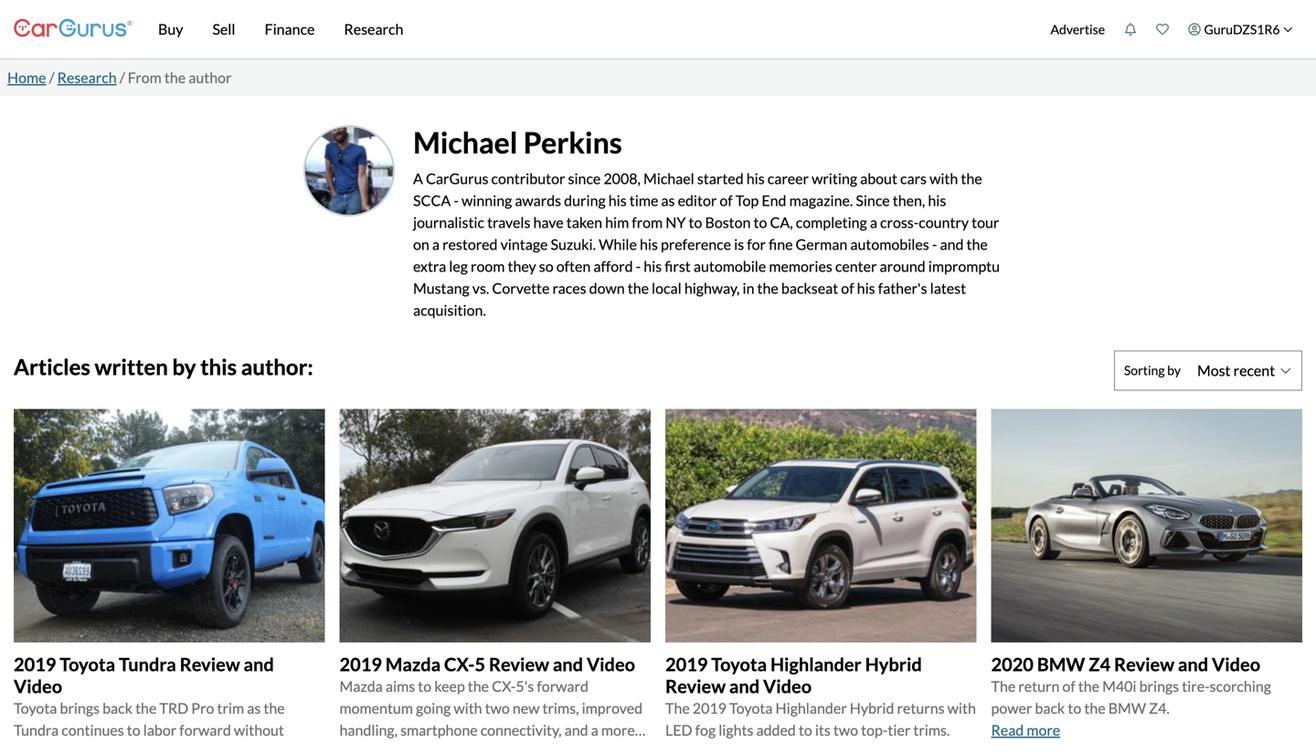 Task type: locate. For each thing, give the bounding box(es) containing it.
1 horizontal spatial brings
[[1139, 677, 1179, 695]]

1 horizontal spatial back
[[1035, 699, 1065, 717]]

1 horizontal spatial mazda
[[385, 653, 441, 675]]

1 vertical spatial as
[[247, 699, 261, 717]]

trims.
[[913, 721, 950, 739]]

1 vertical spatial the
[[665, 699, 690, 717]]

1 vertical spatial mazda
[[340, 677, 383, 695]]

0 vertical spatial -
[[454, 191, 459, 209]]

more down improved
[[601, 721, 635, 739]]

1 horizontal spatial as
[[661, 191, 675, 209]]

research inside dropdown button
[[344, 20, 403, 38]]

hybrid up returns
[[865, 653, 922, 675]]

continues
[[61, 721, 124, 739]]

cargurus logo homepage link link
[[14, 3, 133, 55]]

local
[[652, 279, 682, 297]]

1 horizontal spatial of
[[841, 279, 854, 297]]

mazda up momentum
[[340, 677, 383, 695]]

the
[[991, 677, 1016, 695], [665, 699, 690, 717]]

since
[[856, 191, 890, 209]]

to inside 2019 mazda cx-5 review and video mazda aims to keep the cx-5's forward momentum going with two new trims, improved handling, smartphone connectivity, and a more powerful engine.
[[418, 677, 431, 695]]

his
[[746, 169, 765, 187], [608, 191, 627, 209], [928, 191, 946, 209], [640, 235, 658, 253], [644, 257, 662, 275], [857, 279, 875, 297]]

2019 up fog
[[693, 699, 727, 717]]

of inside 2020 bmw z4 review and video the return of the m40i brings tire-scorching power back to the bmw z4. read more
[[1062, 677, 1075, 695]]

menu
[[1041, 4, 1302, 55]]

1 vertical spatial forward
[[179, 721, 231, 739]]

1 vertical spatial brings
[[60, 699, 100, 717]]

0 vertical spatial hybrid
[[865, 653, 922, 675]]

1 horizontal spatial cx-
[[492, 677, 516, 695]]

smartphone
[[400, 721, 478, 739]]

0 horizontal spatial as
[[247, 699, 261, 717]]

michael up time
[[643, 169, 694, 187]]

extra
[[413, 257, 446, 275]]

0 horizontal spatial forward
[[179, 721, 231, 739]]

of left the top
[[720, 191, 733, 209]]

brings
[[1139, 677, 1179, 695], [60, 699, 100, 717]]

lights
[[719, 721, 753, 739]]

forward down pro
[[179, 721, 231, 739]]

to up going
[[418, 677, 431, 695]]

and up tire-
[[1178, 653, 1208, 675]]

1 vertical spatial michael
[[643, 169, 694, 187]]

a
[[870, 213, 877, 231], [432, 235, 440, 253], [591, 721, 598, 739]]

1 vertical spatial a
[[432, 235, 440, 253]]

around
[[880, 257, 926, 275]]

0 horizontal spatial more
[[601, 721, 635, 739]]

cx- up keep
[[444, 653, 475, 675]]

back up continues
[[102, 699, 133, 717]]

0 horizontal spatial -
[[454, 191, 459, 209]]

2 back from the left
[[1035, 699, 1065, 717]]

to right power
[[1068, 699, 1081, 717]]

of
[[720, 191, 733, 209], [841, 279, 854, 297], [1062, 677, 1075, 695]]

2019 up momentum
[[340, 653, 382, 675]]

0 horizontal spatial back
[[102, 699, 133, 717]]

by left this
[[172, 354, 196, 380]]

2 vertical spatial a
[[591, 721, 598, 739]]

1 more from the left
[[601, 721, 635, 739]]

to left its in the right of the page
[[799, 721, 812, 739]]

a right on at the left top of page
[[432, 235, 440, 253]]

of right return
[[1062, 677, 1075, 695]]

1 horizontal spatial michael
[[643, 169, 694, 187]]

as up without
[[247, 699, 261, 717]]

/
[[49, 69, 54, 86], [119, 69, 125, 86]]

/ left from
[[119, 69, 125, 86]]

to inside 2019 toyota tundra review and video toyota brings back the trd pro trim as the tundra continues to labor forward without significant updates or upgrades.
[[127, 721, 140, 739]]

without
[[234, 721, 284, 739]]

2019 inside 2019 toyota tundra review and video toyota brings back the trd pro trim as the tundra continues to labor forward without significant updates or upgrades.
[[14, 653, 56, 675]]

0 horizontal spatial two
[[485, 699, 510, 717]]

is
[[734, 235, 744, 253]]

brings up continues
[[60, 699, 100, 717]]

1 horizontal spatial tundra
[[119, 653, 176, 675]]

forward inside 2019 toyota tundra review and video toyota brings back the trd pro trim as the tundra continues to labor forward without significant updates or upgrades.
[[179, 721, 231, 739]]

german
[[796, 235, 848, 253]]

with right the cars on the top right
[[930, 169, 958, 187]]

two right its in the right of the page
[[833, 721, 858, 739]]

about
[[860, 169, 897, 187]]

0 vertical spatial michael
[[413, 125, 518, 160]]

with up trims.
[[947, 699, 976, 717]]

z4
[[1089, 653, 1111, 675]]

video up added
[[763, 675, 812, 697]]

brings up z4.
[[1139, 677, 1179, 695]]

vintage
[[500, 235, 548, 253]]

1 vertical spatial of
[[841, 279, 854, 297]]

2019 toyota tundra review and video image
[[14, 409, 325, 642]]

review inside 2019 mazda cx-5 review and video mazda aims to keep the cx-5's forward momentum going with two new trims, improved handling, smartphone connectivity, and a more powerful engine.
[[489, 653, 549, 675]]

first
[[665, 257, 691, 275]]

so
[[539, 257, 554, 275]]

two inside 2019 mazda cx-5 review and video mazda aims to keep the cx-5's forward momentum going with two new trims, improved handling, smartphone connectivity, and a more powerful engine.
[[485, 699, 510, 717]]

back down return
[[1035, 699, 1065, 717]]

2019 up the led
[[665, 653, 708, 675]]

tundra up trd
[[119, 653, 176, 675]]

1 vertical spatial -
[[932, 235, 937, 253]]

bmw down 'm40i'
[[1108, 699, 1146, 717]]

the down tour
[[967, 235, 988, 253]]

a down improved
[[591, 721, 598, 739]]

tundra up significant
[[14, 721, 59, 739]]

a down 'since'
[[870, 213, 877, 231]]

0 vertical spatial tundra
[[119, 653, 176, 675]]

menu bar containing buy
[[133, 0, 1041, 58]]

suzuki.
[[551, 235, 596, 253]]

- right afford
[[636, 257, 641, 275]]

scorching
[[1210, 677, 1271, 695]]

review up 'm40i'
[[1114, 653, 1175, 675]]

engine.
[[400, 743, 446, 743]]

michael up cargurus
[[413, 125, 518, 160]]

/ right home
[[49, 69, 54, 86]]

- down country
[[932, 235, 937, 253]]

awards
[[515, 191, 561, 209]]

2020 bmw z4 review and video image
[[991, 409, 1302, 642]]

1 horizontal spatial -
[[636, 257, 641, 275]]

the down 5
[[468, 677, 489, 695]]

vs.
[[472, 279, 489, 297]]

significant
[[14, 743, 79, 743]]

5's
[[516, 677, 534, 695]]

with inside 2019 toyota highlander hybrid review and video the 2019 toyota highlander hybrid returns with led fog lights added to its two top-tier trims.
[[947, 699, 976, 717]]

of down the center
[[841, 279, 854, 297]]

review inside 2019 toyota highlander hybrid review and video the 2019 toyota highlander hybrid returns with led fog lights added to its two top-tier trims.
[[665, 675, 726, 697]]

and down country
[[940, 235, 964, 253]]

as up ny
[[661, 191, 675, 209]]

cross-
[[880, 213, 919, 231]]

2 vertical spatial of
[[1062, 677, 1075, 695]]

0 vertical spatial two
[[485, 699, 510, 717]]

- down cargurus
[[454, 191, 459, 209]]

1 horizontal spatial two
[[833, 721, 858, 739]]

advertise link
[[1041, 4, 1115, 55]]

1 vertical spatial research
[[57, 69, 117, 86]]

research right finance
[[344, 20, 403, 38]]

2019 inside 2019 mazda cx-5 review and video mazda aims to keep the cx-5's forward momentum going with two new trims, improved handling, smartphone connectivity, and a more powerful engine.
[[340, 653, 382, 675]]

in
[[743, 279, 754, 297]]

two left the new on the left bottom of page
[[485, 699, 510, 717]]

to right ny
[[689, 213, 702, 231]]

cx- up the new on the left bottom of page
[[492, 677, 516, 695]]

2019 for 2019 toyota highlander hybrid review and video
[[665, 653, 708, 675]]

0 vertical spatial forward
[[537, 677, 589, 695]]

hybrid up top-
[[850, 699, 894, 717]]

brings inside 2019 toyota tundra review and video toyota brings back the trd pro trim as the tundra continues to labor forward without significant updates or upgrades.
[[60, 699, 100, 717]]

video up scorching
[[1212, 653, 1260, 675]]

mazda up aims
[[385, 653, 441, 675]]

1 horizontal spatial /
[[119, 69, 125, 86]]

sell button
[[198, 0, 250, 58]]

0 horizontal spatial cx-
[[444, 653, 475, 675]]

2 horizontal spatial -
[[932, 235, 937, 253]]

the up tour
[[961, 169, 982, 187]]

and up trim
[[244, 653, 274, 675]]

0 horizontal spatial research
[[57, 69, 117, 86]]

sorting by
[[1124, 362, 1181, 378]]

the up power
[[991, 677, 1016, 695]]

1 horizontal spatial more
[[1027, 721, 1060, 739]]

automobiles
[[850, 235, 929, 253]]

contributor
[[491, 169, 565, 187]]

menu bar
[[133, 0, 1041, 58]]

2019
[[14, 653, 56, 675], [340, 653, 382, 675], [665, 653, 708, 675], [693, 699, 727, 717]]

video up improved
[[587, 653, 635, 675]]

0 vertical spatial as
[[661, 191, 675, 209]]

research down cargurus logo homepage link
[[57, 69, 117, 86]]

0 horizontal spatial /
[[49, 69, 54, 86]]

tour
[[972, 213, 999, 231]]

1 horizontal spatial forward
[[537, 677, 589, 695]]

two inside 2019 toyota highlander hybrid review and video the 2019 toyota highlander hybrid returns with led fog lights added to its two top-tier trims.
[[833, 721, 858, 739]]

taken
[[566, 213, 602, 231]]

0 horizontal spatial bmw
[[1037, 653, 1085, 675]]

0 horizontal spatial of
[[720, 191, 733, 209]]

forward up trims,
[[537, 677, 589, 695]]

2019 mazda cx-5 review and video image
[[340, 409, 651, 642]]

forward
[[537, 677, 589, 695], [179, 721, 231, 739]]

1 horizontal spatial the
[[991, 677, 1016, 695]]

highlander
[[770, 653, 862, 675], [776, 699, 847, 717]]

room
[[471, 257, 505, 275]]

0 horizontal spatial michael
[[413, 125, 518, 160]]

review up pro
[[180, 653, 240, 675]]

2 vertical spatial -
[[636, 257, 641, 275]]

more inside 2020 bmw z4 review and video the return of the m40i brings tire-scorching power back to the bmw z4. read more
[[1027, 721, 1060, 739]]

by right sorting
[[1167, 362, 1181, 378]]

review up 5's
[[489, 653, 549, 675]]

during
[[564, 191, 606, 209]]

the
[[164, 69, 186, 86], [961, 169, 982, 187], [967, 235, 988, 253], [628, 279, 649, 297], [757, 279, 779, 297], [468, 677, 489, 695], [1078, 677, 1100, 695], [135, 699, 157, 717], [264, 699, 285, 717], [1084, 699, 1106, 717]]

and inside 2020 bmw z4 review and video the return of the m40i brings tire-scorching power back to the bmw z4. read more
[[1178, 653, 1208, 675]]

two
[[485, 699, 510, 717], [833, 721, 858, 739]]

the up without
[[264, 699, 285, 717]]

backseat
[[781, 279, 838, 297]]

aims
[[386, 677, 415, 695]]

hybrid
[[865, 653, 922, 675], [850, 699, 894, 717]]

bmw up return
[[1037, 653, 1085, 675]]

research button
[[329, 0, 418, 58]]

magazine.
[[789, 191, 853, 209]]

author:
[[241, 354, 313, 380]]

saved cars image
[[1156, 23, 1169, 36]]

video inside 2019 toyota tundra review and video toyota brings back the trd pro trim as the tundra continues to labor forward without significant updates or upgrades.
[[14, 675, 62, 697]]

afford
[[593, 257, 633, 275]]

1 / from the left
[[49, 69, 54, 86]]

back
[[102, 699, 133, 717], [1035, 699, 1065, 717]]

2 horizontal spatial of
[[1062, 677, 1075, 695]]

impromptu
[[928, 257, 1000, 275]]

the inside 2020 bmw z4 review and video the return of the m40i brings tire-scorching power back to the bmw z4. read more
[[991, 677, 1016, 695]]

0 vertical spatial of
[[720, 191, 733, 209]]

1 vertical spatial tundra
[[14, 721, 59, 739]]

2 horizontal spatial a
[[870, 213, 877, 231]]

gurudzs1r6 menu item
[[1179, 4, 1302, 55]]

mazda
[[385, 653, 441, 675], [340, 677, 383, 695]]

started
[[697, 169, 744, 187]]

written
[[95, 354, 168, 380]]

more right read
[[1027, 721, 1060, 739]]

1 back from the left
[[102, 699, 133, 717]]

memories
[[769, 257, 832, 275]]

and
[[940, 235, 964, 253], [244, 653, 274, 675], [553, 653, 583, 675], [1178, 653, 1208, 675], [729, 675, 760, 697], [565, 721, 588, 739]]

1 horizontal spatial a
[[591, 721, 598, 739]]

the right in
[[757, 279, 779, 297]]

trd
[[159, 699, 188, 717]]

1 vertical spatial bmw
[[1108, 699, 1146, 717]]

and up lights at right
[[729, 675, 760, 697]]

2019 up significant
[[14, 653, 56, 675]]

0 horizontal spatial by
[[172, 354, 196, 380]]

0 vertical spatial research
[[344, 20, 403, 38]]

review up fog
[[665, 675, 726, 697]]

upgrades.
[[153, 743, 215, 743]]

to up or
[[127, 721, 140, 739]]

0 vertical spatial brings
[[1139, 677, 1179, 695]]

home / research / from the author
[[7, 69, 232, 86]]

the up the led
[[665, 699, 690, 717]]

with inside a cargurus contributor since 2008, michael started his career writing about cars with the scca - winning awards during his time as editor of top end magazine. since then, his journalistic travels have taken him from ny to boston to ca, completing a cross-country tour on a restored vintage suzuki. while his preference is for fine german automobiles - and the extra leg room they so often afford - his first automobile memories center around impromptu mustang vs. corvette races down the local highway, in the backseat of his father's latest acquisition.
[[930, 169, 958, 187]]

2 more from the left
[[1027, 721, 1060, 739]]

0 vertical spatial the
[[991, 677, 1016, 695]]

video inside 2020 bmw z4 review and video the return of the m40i brings tire-scorching power back to the bmw z4. read more
[[1212, 653, 1260, 675]]

the up labor on the left of page
[[135, 699, 157, 717]]

with down keep
[[454, 699, 482, 717]]

0 horizontal spatial the
[[665, 699, 690, 717]]

0 horizontal spatial brings
[[60, 699, 100, 717]]

2 / from the left
[[119, 69, 125, 86]]

m40i
[[1102, 677, 1137, 695]]

a
[[413, 169, 423, 187]]

1 horizontal spatial research
[[344, 20, 403, 38]]

1 vertical spatial two
[[833, 721, 858, 739]]

video up significant
[[14, 675, 62, 697]]

with
[[930, 169, 958, 187], [454, 699, 482, 717], [947, 699, 976, 717]]

home
[[7, 69, 46, 86]]



Task type: vqa. For each thing, say whether or not it's contained in the screenshot.
Michael Perkins
yes



Task type: describe. For each thing, give the bounding box(es) containing it.
completing
[[796, 213, 867, 231]]

returns
[[897, 699, 945, 717]]

its
[[815, 721, 831, 739]]

1 horizontal spatial by
[[1167, 362, 1181, 378]]

top
[[736, 191, 759, 209]]

sell
[[212, 20, 235, 38]]

often
[[556, 257, 591, 275]]

his up him
[[608, 191, 627, 209]]

they
[[508, 257, 536, 275]]

to inside 2019 toyota highlander hybrid review and video the 2019 toyota highlander hybrid returns with led fog lights added to its two top-tier trims.
[[799, 721, 812, 739]]

connectivity,
[[480, 721, 562, 739]]

2019 for 2019 toyota tundra review and video
[[14, 653, 56, 675]]

as inside a cargurus contributor since 2008, michael started his career writing about cars with the scca - winning awards during his time as editor of top end magazine. since then, his journalistic travels have taken him from ny to boston to ca, completing a cross-country tour on a restored vintage suzuki. while his preference is for fine german automobiles - and the extra leg room they so often afford - his first automobile memories center around impromptu mustang vs. corvette races down the local highway, in the backseat of his father's latest acquisition.
[[661, 191, 675, 209]]

0 horizontal spatial tundra
[[14, 721, 59, 739]]

2019 for 2019 mazda cx-5 review and video
[[340, 653, 382, 675]]

video inside 2019 mazda cx-5 review and video mazda aims to keep the cx-5's forward momentum going with two new trims, improved handling, smartphone connectivity, and a more powerful engine.
[[587, 653, 635, 675]]

to left ca,
[[754, 213, 767, 231]]

a cargurus contributor since 2008, michael started his career writing about cars with the scca - winning awards during his time as editor of top end magazine. since then, his journalistic travels have taken him from ny to boston to ca, completing a cross-country tour on a restored vintage suzuki. while his preference is for fine german automobiles - and the extra leg room they so often afford - his first automobile memories center around impromptu mustang vs. corvette races down the local highway, in the backseat of his father's latest acquisition.
[[413, 169, 1000, 319]]

1 vertical spatial cx-
[[492, 677, 516, 695]]

author
[[188, 69, 232, 86]]

ca,
[[770, 213, 793, 231]]

buy button
[[143, 0, 198, 58]]

0 vertical spatial highlander
[[770, 653, 862, 675]]

handling,
[[340, 721, 398, 739]]

ny
[[666, 213, 686, 231]]

cargurus logo homepage link image
[[14, 3, 133, 55]]

buy
[[158, 20, 183, 38]]

menu containing advertise
[[1041, 4, 1302, 55]]

and inside a cargurus contributor since 2008, michael started his career writing about cars with the scca - winning awards during his time as editor of top end magazine. since then, his journalistic travels have taken him from ny to boston to ca, completing a cross-country tour on a restored vintage suzuki. while his preference is for fine german automobiles - and the extra leg room they so often afford - his first automobile memories center around impromptu mustang vs. corvette races down the local highway, in the backseat of his father's latest acquisition.
[[940, 235, 964, 253]]

acquisition.
[[413, 301, 486, 319]]

more inside 2019 mazda cx-5 review and video mazda aims to keep the cx-5's forward momentum going with two new trims, improved handling, smartphone connectivity, and a more powerful engine.
[[601, 721, 635, 739]]

from
[[632, 213, 663, 231]]

articles
[[14, 354, 90, 380]]

michael perkins image
[[303, 125, 395, 217]]

labor
[[143, 721, 177, 739]]

the inside 2019 mazda cx-5 review and video mazda aims to keep the cx-5's forward momentum going with two new trims, improved handling, smartphone connectivity, and a more powerful engine.
[[468, 677, 489, 695]]

1 vertical spatial hybrid
[[850, 699, 894, 717]]

and inside 2019 toyota highlander hybrid review and video the 2019 toyota highlander hybrid returns with led fog lights added to its two top-tier trims.
[[729, 675, 760, 697]]

fine
[[769, 235, 793, 253]]

with inside 2019 mazda cx-5 review and video mazda aims to keep the cx-5's forward momentum going with two new trims, improved handling, smartphone connectivity, and a more powerful engine.
[[454, 699, 482, 717]]

updates
[[82, 743, 133, 743]]

0 vertical spatial mazda
[[385, 653, 441, 675]]

momentum
[[340, 699, 413, 717]]

5
[[475, 653, 485, 675]]

time
[[630, 191, 658, 209]]

his up country
[[928, 191, 946, 209]]

his up the top
[[746, 169, 765, 187]]

travels
[[487, 213, 531, 231]]

highway,
[[684, 279, 740, 297]]

father's
[[878, 279, 927, 297]]

return
[[1018, 677, 1060, 695]]

going
[[416, 699, 451, 717]]

research link
[[57, 69, 117, 86]]

2019 toyota tundra review and video toyota brings back the trd pro trim as the tundra continues to labor forward without significant updates or upgrades.
[[14, 653, 285, 743]]

gurudzs1r6 button
[[1179, 4, 1302, 55]]

from
[[128, 69, 162, 86]]

center
[[835, 257, 877, 275]]

2008,
[[604, 169, 641, 187]]

or
[[136, 743, 150, 743]]

and up trims,
[[553, 653, 583, 675]]

automobile
[[694, 257, 766, 275]]

0 vertical spatial cx-
[[444, 653, 475, 675]]

back inside 2019 toyota tundra review and video toyota brings back the trd pro trim as the tundra continues to labor forward without significant updates or upgrades.
[[102, 699, 133, 717]]

then,
[[893, 191, 925, 209]]

user icon image
[[1188, 23, 1201, 36]]

new
[[513, 699, 540, 717]]

improved
[[582, 699, 643, 717]]

1 vertical spatial highlander
[[776, 699, 847, 717]]

writing
[[812, 169, 857, 187]]

michael inside a cargurus contributor since 2008, michael started his career writing about cars with the scca - winning awards during his time as editor of top end magazine. since then, his journalistic travels have taken him from ny to boston to ca, completing a cross-country tour on a restored vintage suzuki. while his preference is for fine german automobiles - and the extra leg room they so often afford - his first automobile memories center around impromptu mustang vs. corvette races down the local highway, in the backseat of his father's latest acquisition.
[[643, 169, 694, 187]]

restored
[[442, 235, 498, 253]]

the inside 2019 toyota highlander hybrid review and video the 2019 toyota highlander hybrid returns with led fog lights added to its two top-tier trims.
[[665, 699, 690, 717]]

keep
[[434, 677, 465, 695]]

open notifications image
[[1124, 23, 1137, 36]]

trim
[[217, 699, 244, 717]]

to inside 2020 bmw z4 review and video the return of the m40i brings tire-scorching power back to the bmw z4. read more
[[1068, 699, 1081, 717]]

leg
[[449, 257, 468, 275]]

while
[[599, 235, 637, 253]]

his down the center
[[857, 279, 875, 297]]

1 horizontal spatial bmw
[[1108, 699, 1146, 717]]

read
[[991, 721, 1024, 739]]

the down 'm40i'
[[1084, 699, 1106, 717]]

2019 toyota highlander hybrid review and video the 2019 toyota highlander hybrid returns with led fog lights added to its two top-tier trims.
[[665, 653, 976, 739]]

races
[[552, 279, 586, 297]]

0 vertical spatial bmw
[[1037, 653, 1085, 675]]

career
[[768, 169, 809, 187]]

winning
[[462, 191, 512, 209]]

a inside 2019 mazda cx-5 review and video mazda aims to keep the cx-5's forward momentum going with two new trims, improved handling, smartphone connectivity, and a more powerful engine.
[[591, 721, 598, 739]]

home link
[[7, 69, 46, 86]]

scca
[[413, 191, 451, 209]]

as inside 2019 toyota tundra review and video toyota brings back the trd pro trim as the tundra continues to labor forward without significant updates or upgrades.
[[247, 699, 261, 717]]

the down z4
[[1078, 677, 1100, 695]]

on
[[413, 235, 429, 253]]

powerful
[[340, 743, 397, 743]]

led
[[665, 721, 692, 739]]

and down trims,
[[565, 721, 588, 739]]

pro
[[191, 699, 214, 717]]

back inside 2020 bmw z4 review and video the return of the m40i brings tire-scorching power back to the bmw z4. read more
[[1035, 699, 1065, 717]]

tier
[[888, 721, 911, 739]]

his left first
[[644, 257, 662, 275]]

0 horizontal spatial mazda
[[340, 677, 383, 695]]

added
[[756, 721, 796, 739]]

review inside 2020 bmw z4 review and video the return of the m40i brings tire-scorching power back to the bmw z4. read more
[[1114, 653, 1175, 675]]

z4.
[[1149, 699, 1170, 717]]

him
[[605, 213, 629, 231]]

preference
[[661, 235, 731, 253]]

forward inside 2019 mazda cx-5 review and video mazda aims to keep the cx-5's forward momentum going with two new trims, improved handling, smartphone connectivity, and a more powerful engine.
[[537, 677, 589, 695]]

2019 toyota highlander hybrid review and video image
[[665, 409, 977, 642]]

the right from
[[164, 69, 186, 86]]

the left local
[[628, 279, 649, 297]]

gurudzs1r6
[[1204, 21, 1280, 37]]

video inside 2019 toyota highlander hybrid review and video the 2019 toyota highlander hybrid returns with led fog lights added to its two top-tier trims.
[[763, 675, 812, 697]]

his down "from"
[[640, 235, 658, 253]]

this
[[200, 354, 237, 380]]

trims,
[[542, 699, 579, 717]]

chevron down image
[[1283, 24, 1293, 34]]

finance
[[265, 20, 315, 38]]

and inside 2019 toyota tundra review and video toyota brings back the trd pro trim as the tundra continues to labor forward without significant updates or upgrades.
[[244, 653, 274, 675]]

have
[[533, 213, 564, 231]]

finance button
[[250, 0, 329, 58]]

corvette
[[492, 279, 550, 297]]

review inside 2019 toyota tundra review and video toyota brings back the trd pro trim as the tundra continues to labor forward without significant updates or upgrades.
[[180, 653, 240, 675]]

0 horizontal spatial a
[[432, 235, 440, 253]]

tire-
[[1182, 677, 1210, 695]]

cars
[[900, 169, 927, 187]]

brings inside 2020 bmw z4 review and video the return of the m40i brings tire-scorching power back to the bmw z4. read more
[[1139, 677, 1179, 695]]

down
[[589, 279, 625, 297]]

0 vertical spatial a
[[870, 213, 877, 231]]

advertise
[[1051, 21, 1105, 37]]



